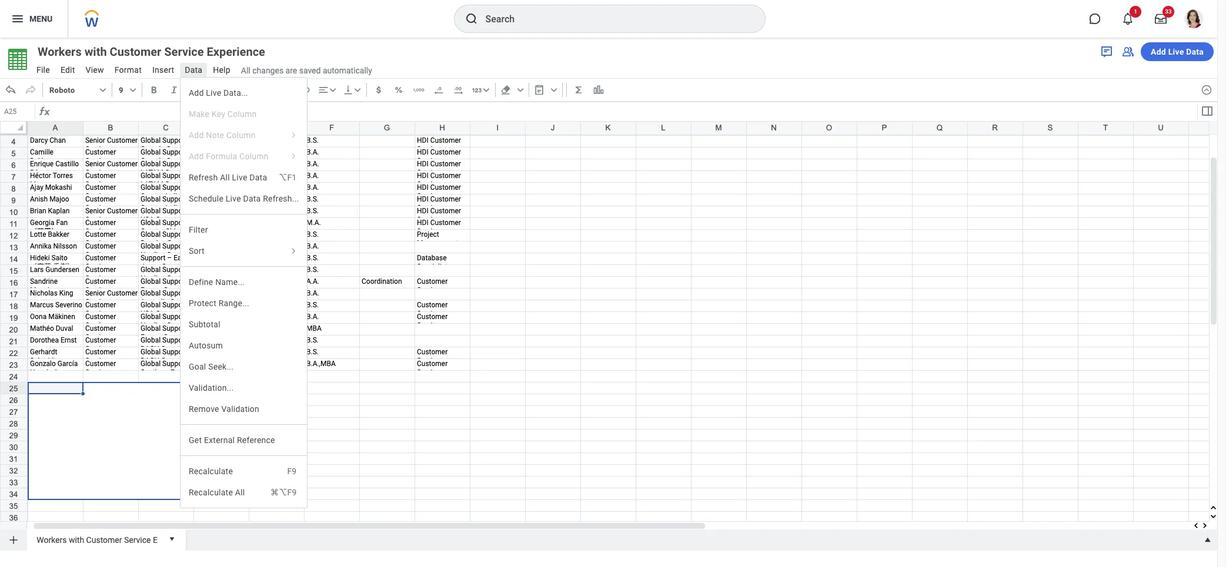 Task type: vqa. For each thing, say whether or not it's contained in the screenshot.
second 'Meets Expectations - Performance in line with a solid team contributor.' "Image" from the bottom of the Team Stats Element
no



Task type: locate. For each thing, give the bounding box(es) containing it.
0 vertical spatial chevron right small image
[[289, 151, 299, 162]]

menu item up schedule live data refresh... on the top of the page
[[181, 167, 307, 188]]

add live data
[[1151, 47, 1204, 56]]

make key column
[[189, 109, 257, 119]]

add formula column menu item
[[181, 146, 307, 167]]

refresh...
[[263, 194, 299, 204]]

with inside button
[[84, 45, 107, 59]]

e
[[153, 536, 158, 545]]

1 vertical spatial all
[[220, 173, 230, 182]]

0 horizontal spatial service
[[124, 536, 151, 545]]

customer for experience
[[110, 45, 161, 59]]

chevron right small image inside add formula column menu item
[[289, 151, 299, 162]]

column
[[228, 109, 257, 119], [226, 131, 256, 140], [239, 152, 269, 161]]

0 horizontal spatial chevron down small image
[[327, 84, 339, 96]]

0 vertical spatial all
[[241, 66, 250, 75]]

recalculate up recalculate all
[[189, 467, 233, 476]]

data up schedule live data refresh... on the top of the page
[[250, 173, 267, 182]]

file
[[36, 65, 50, 75]]

workers for workers with customer service experience
[[38, 45, 82, 59]]

remove
[[189, 405, 219, 414]]

live down refresh all live data on the left top of the page
[[226, 194, 241, 204]]

add zero image
[[453, 84, 465, 96]]

subtotal
[[189, 320, 220, 329]]

note
[[206, 131, 224, 140]]

autosum image
[[573, 84, 585, 96]]

9 button
[[115, 81, 139, 99]]

chevron down small image left align bottom icon
[[327, 84, 339, 96]]

1 vertical spatial service
[[124, 536, 151, 545]]

protect range...
[[189, 299, 249, 308]]

chevron down small image left eraser icon
[[480, 84, 492, 96]]

media classroom image
[[1121, 45, 1135, 59]]

2 vertical spatial column
[[239, 152, 269, 161]]

chevron right small image
[[289, 151, 299, 162], [289, 246, 299, 256]]

live down "33" button on the top right of the page
[[1169, 47, 1184, 56]]

workers with customer service experience button
[[32, 44, 286, 60]]

add left the note
[[189, 131, 204, 140]]

grid
[[0, 98, 1226, 568]]

chevron down small image right the 9
[[127, 84, 139, 96]]

paste image
[[533, 84, 545, 96]]

chevron down small image right paste icon
[[548, 84, 560, 96]]

workers right add footer ws image
[[37, 536, 67, 545]]

workers
[[38, 45, 82, 59], [37, 536, 67, 545]]

saved
[[299, 66, 321, 75]]

with inside button
[[69, 536, 84, 545]]

roboto
[[49, 86, 75, 94]]

add right 'media classroom' icon
[[1151, 47, 1166, 56]]

3 menu item from the top
[[181, 482, 307, 504]]

service inside button
[[124, 536, 151, 545]]

are
[[286, 66, 297, 75]]

workers up edit
[[38, 45, 82, 59]]

menu item
[[181, 167, 307, 188], [181, 461, 307, 482], [181, 482, 307, 504]]

0 vertical spatial column
[[228, 109, 257, 119]]

recalculate down external
[[189, 488, 233, 498]]

3 chevron down small image from the left
[[480, 84, 492, 96]]

with
[[84, 45, 107, 59], [69, 536, 84, 545]]

1 horizontal spatial chevron down small image
[[352, 84, 363, 96]]

2 vertical spatial all
[[235, 488, 245, 498]]

live inside button
[[1169, 47, 1184, 56]]

chevron right small image down chevron right small image
[[289, 151, 299, 162]]

formula
[[206, 152, 237, 161]]

data menu
[[180, 77, 308, 509]]

Search Workday  search field
[[486, 6, 741, 32]]

percentage image
[[393, 84, 405, 96]]

customer inside workers with customer service experience button
[[110, 45, 161, 59]]

chart image
[[593, 84, 605, 96]]

1 menu item from the top
[[181, 167, 307, 188]]

recalculate
[[189, 467, 233, 476], [189, 488, 233, 498]]

1 vertical spatial workers
[[37, 536, 67, 545]]

chevron down small image left the dollar sign icon
[[352, 84, 363, 96]]

customer
[[110, 45, 161, 59], [86, 536, 122, 545]]

profile logan mcneil image
[[1185, 9, 1204, 31]]

activity stream image
[[1100, 45, 1114, 59]]

all down experience
[[241, 66, 250, 75]]

numbers image
[[471, 84, 483, 96]]

customer inside workers with customer service e button
[[86, 536, 122, 545]]

1 vertical spatial with
[[69, 536, 84, 545]]

view
[[86, 65, 104, 75]]

justify image
[[11, 12, 25, 26]]

2 recalculate from the top
[[189, 488, 233, 498]]

chevron up circle image
[[1201, 84, 1213, 96]]

chevron right small image inside sort menu item
[[289, 246, 299, 256]]

add formula column
[[189, 152, 269, 161]]

data inside menus menu bar
[[185, 65, 202, 75]]

add live data...
[[189, 88, 248, 98]]

column up add formula column menu item
[[226, 131, 256, 140]]

data down the profile logan mcneil icon
[[1187, 47, 1204, 56]]

0 vertical spatial customer
[[110, 45, 161, 59]]

chevron down small image
[[97, 84, 109, 96], [127, 84, 139, 96], [480, 84, 492, 96], [515, 84, 526, 96], [548, 84, 560, 96]]

service up "insert"
[[164, 45, 204, 59]]

chevron down small image
[[327, 84, 339, 96], [352, 84, 363, 96]]

workers inside button
[[37, 536, 67, 545]]

column for add formula column
[[239, 152, 269, 161]]

menu item containing recalculate
[[181, 461, 307, 482]]

all for refresh
[[220, 173, 230, 182]]

1 vertical spatial customer
[[86, 536, 122, 545]]

menus menu bar
[[31, 62, 236, 80]]

1 chevron down small image from the left
[[327, 84, 339, 96]]

live inside menu item
[[232, 173, 247, 182]]

live
[[1169, 47, 1184, 56], [206, 88, 221, 98], [232, 173, 247, 182], [226, 194, 241, 204]]

all changes are saved automatically
[[241, 66, 372, 75]]

data
[[1187, 47, 1204, 56], [185, 65, 202, 75], [250, 173, 267, 182], [243, 194, 261, 204]]

service left e
[[124, 536, 151, 545]]

service inside button
[[164, 45, 204, 59]]

2 chevron down small image from the left
[[127, 84, 139, 96]]

1 vertical spatial column
[[226, 131, 256, 140]]

0 vertical spatial recalculate
[[189, 467, 233, 476]]

add inside button
[[1151, 47, 1166, 56]]

help
[[213, 65, 230, 75]]

menu item down f9
[[181, 482, 307, 504]]

menu item containing refresh all live data
[[181, 167, 307, 188]]

1 horizontal spatial service
[[164, 45, 204, 59]]

data inside button
[[1187, 47, 1204, 56]]

1 chevron right small image from the top
[[289, 151, 299, 162]]

refresh
[[189, 173, 218, 182]]

service
[[164, 45, 204, 59], [124, 536, 151, 545]]

data left refresh...
[[243, 194, 261, 204]]

live right the underline image
[[206, 88, 221, 98]]

external
[[204, 436, 235, 445]]

define
[[189, 278, 213, 287]]

recalculate all
[[189, 488, 245, 498]]

all
[[241, 66, 250, 75], [220, 173, 230, 182], [235, 488, 245, 498]]

chevron down small image right eraser icon
[[515, 84, 526, 96]]

customer for e
[[86, 536, 122, 545]]

1 recalculate from the top
[[189, 467, 233, 476]]

add
[[1151, 47, 1166, 56], [189, 88, 204, 98], [189, 131, 204, 140], [189, 152, 204, 161]]

thousands comma image
[[413, 84, 425, 96]]

0 vertical spatial with
[[84, 45, 107, 59]]

validation
[[221, 405, 259, 414]]

key
[[212, 109, 225, 119]]

chevron down small image left the 9
[[97, 84, 109, 96]]

customer left e
[[86, 536, 122, 545]]

undo l image
[[5, 84, 16, 96]]

experience
[[207, 45, 265, 59]]

2 chevron down small image from the left
[[352, 84, 363, 96]]

seek...
[[208, 362, 234, 372]]

column for add note column
[[226, 131, 256, 140]]

insert
[[152, 65, 174, 75]]

add footer ws image
[[8, 535, 19, 546]]

2 menu item from the top
[[181, 461, 307, 482]]

customer up menus menu bar
[[110, 45, 161, 59]]

1 chevron down small image from the left
[[97, 84, 109, 96]]

align bottom image
[[342, 84, 354, 96]]

1 vertical spatial chevron right small image
[[289, 246, 299, 256]]

column up add note column menu item
[[228, 109, 257, 119]]

5 chevron down small image from the left
[[548, 84, 560, 96]]

add up the refresh
[[189, 152, 204, 161]]

remove zero image
[[433, 84, 445, 96]]

live down add formula column menu item
[[232, 173, 247, 182]]

chevron right small image for add formula column
[[289, 151, 299, 162]]

4 chevron down small image from the left
[[515, 84, 526, 96]]

all left ⌘⌥f9
[[235, 488, 245, 498]]

0 vertical spatial service
[[164, 45, 204, 59]]

filter
[[189, 225, 208, 235]]

edit
[[61, 65, 75, 75]]

0 vertical spatial workers
[[38, 45, 82, 59]]

⌘⌥f9
[[271, 488, 297, 498]]

chevron right small image down refresh...
[[289, 246, 299, 256]]

⌥f1
[[279, 173, 297, 182]]

1 vertical spatial recalculate
[[189, 488, 233, 498]]

menu item down get external reference on the left bottom
[[181, 461, 307, 482]]

data up the underline image
[[185, 65, 202, 75]]

None text field
[[1, 104, 35, 120]]

all down formula
[[220, 173, 230, 182]]

workers inside button
[[38, 45, 82, 59]]

column down add note column menu item
[[239, 152, 269, 161]]

add up 'make'
[[189, 88, 204, 98]]

2 chevron right small image from the top
[[289, 246, 299, 256]]

align left image
[[317, 84, 329, 96]]

9
[[119, 86, 123, 94]]



Task type: describe. For each thing, give the bounding box(es) containing it.
search image
[[464, 12, 479, 26]]

schedule live data refresh...
[[189, 194, 299, 204]]

roboto button
[[45, 81, 109, 99]]

make key column menu item
[[181, 104, 307, 125]]

add note column
[[189, 131, 256, 140]]

formula editor image
[[1200, 104, 1214, 118]]

changes
[[252, 66, 284, 75]]

sort
[[189, 246, 205, 256]]

autosum
[[189, 341, 223, 351]]

all changes are saved automatically button
[[236, 65, 372, 76]]

f9
[[287, 467, 297, 476]]

schedule
[[189, 194, 224, 204]]

text wrap image
[[299, 84, 311, 96]]

reference
[[237, 436, 275, 445]]

underline image
[[188, 84, 200, 96]]

all inside button
[[241, 66, 250, 75]]

1 button
[[1115, 6, 1142, 32]]

goal seek...
[[189, 362, 234, 372]]

fx image
[[38, 105, 52, 119]]

data inside menu item
[[250, 173, 267, 182]]

chevron down small image inside roboto dropdown button
[[97, 84, 109, 96]]

with for workers with customer service experience
[[84, 45, 107, 59]]

chevron down small image inside 9 popup button
[[127, 84, 139, 96]]

with for workers with customer service e
[[69, 536, 84, 545]]

menu
[[29, 14, 52, 23]]

service for experience
[[164, 45, 204, 59]]

column for make key column
[[228, 109, 257, 119]]

bold image
[[148, 84, 160, 96]]

caret up image
[[1202, 535, 1214, 546]]

add for add note column
[[189, 131, 204, 140]]

toolbar container region
[[0, 78, 1196, 102]]

remove validation
[[189, 405, 259, 414]]

range...
[[219, 299, 249, 308]]

add for add live data
[[1151, 47, 1166, 56]]

menu item containing recalculate all
[[181, 482, 307, 504]]

chevron right small image
[[289, 130, 299, 141]]

chevron down small image for align bottom icon
[[352, 84, 363, 96]]

chevron right small image for sort
[[289, 246, 299, 256]]

service for e
[[124, 536, 151, 545]]

italics image
[[168, 84, 180, 96]]

1
[[1134, 8, 1138, 15]]

33 button
[[1148, 6, 1175, 32]]

name...
[[215, 278, 245, 287]]

menu button
[[0, 0, 68, 38]]

live for add live data
[[1169, 47, 1184, 56]]

33
[[1165, 8, 1172, 15]]

inbox large image
[[1155, 13, 1167, 25]]

caret down small image
[[166, 534, 178, 545]]

add for add live data...
[[189, 88, 204, 98]]

workers for workers with customer service e
[[37, 536, 67, 545]]

add note column menu item
[[181, 125, 307, 146]]

live for schedule live data refresh...
[[226, 194, 241, 204]]

add live data button
[[1141, 42, 1214, 61]]

live for add live data...
[[206, 88, 221, 98]]

all for recalculate
[[235, 488, 245, 498]]

refresh all live data
[[189, 173, 267, 182]]

goal
[[189, 362, 206, 372]]

sort menu item
[[181, 241, 307, 262]]

get external reference
[[189, 436, 275, 445]]

workers with customer service e button
[[32, 530, 162, 549]]

notifications large image
[[1122, 13, 1134, 25]]

workers with customer service experience
[[38, 45, 265, 59]]

eraser image
[[500, 84, 512, 96]]

add for add formula column
[[189, 152, 204, 161]]

recalculate for recalculate all
[[189, 488, 233, 498]]

get
[[189, 436, 202, 445]]

dollar sign image
[[373, 84, 385, 96]]

chevron down small image for the align left image
[[327, 84, 339, 96]]

validation...
[[189, 384, 234, 393]]

workers with customer service e
[[37, 536, 158, 545]]

data...
[[224, 88, 248, 98]]

format
[[115, 65, 142, 75]]

make
[[189, 109, 210, 119]]

protect
[[189, 299, 216, 308]]

define name...
[[189, 278, 245, 287]]

Formula Bar text field
[[52, 104, 1196, 120]]

recalculate for recalculate
[[189, 467, 233, 476]]

automatically
[[323, 66, 372, 75]]



